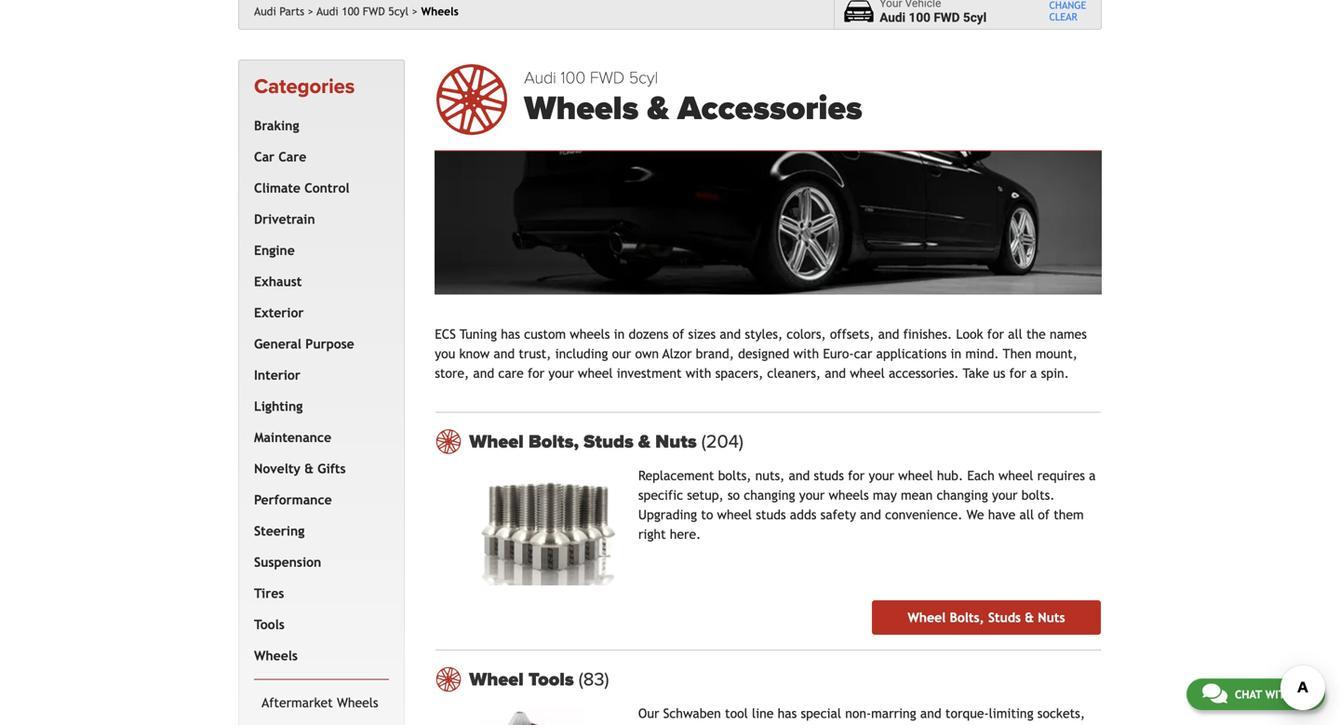 Task type: vqa. For each thing, say whether or not it's contained in the screenshot.
bottom Studs
yes



Task type: describe. For each thing, give the bounding box(es) containing it.
drivetrain
[[254, 212, 315, 227]]

ecs tuning has custom wheels in dozens of sizes and styles, colors, offsets, and finishes. look for all the names you know and trust, including our own alzor brand, designed with euro-car applications in mind. then mount, store, and care for your wheel investment with spacers, cleaners, and wheel accessories. take us for a spin.
[[435, 327, 1087, 381]]

your up have
[[992, 488, 1018, 503]]

wheel down including
[[578, 366, 613, 381]]

setup,
[[687, 488, 724, 503]]

engine link
[[250, 235, 386, 266]]

wheels inside audi 100 fwd 5cyl wheels & accessories
[[524, 88, 639, 129]]

lighting
[[254, 399, 303, 414]]

clear link
[[1050, 11, 1087, 23]]

brand,
[[696, 346, 734, 361]]

tools link
[[250, 609, 386, 640]]

dozens
[[629, 327, 669, 342]]

wheel up bolts.
[[999, 468, 1034, 483]]

convenience.
[[885, 508, 963, 522]]

your up adds at the bottom right of the page
[[799, 488, 825, 503]]

accessories.
[[889, 366, 959, 381]]

wheel tools
[[469, 669, 579, 691]]

wheels link
[[250, 640, 386, 671]]

upgrading
[[639, 508, 697, 522]]

wheels subcategories element
[[254, 679, 389, 725]]

audi 100 fwd 5cyl link
[[317, 5, 418, 18]]

0 vertical spatial wheel bolts, studs & nuts link
[[469, 431, 1101, 453]]

0 horizontal spatial in
[[614, 327, 625, 342]]

bolts.
[[1022, 488, 1055, 503]]

car care link
[[250, 141, 386, 173]]

may
[[873, 488, 897, 503]]

car care
[[254, 149, 307, 164]]

clear
[[1050, 11, 1078, 23]]

comments image
[[1203, 682, 1228, 705]]

0 horizontal spatial audi 100 fwd 5cyl
[[317, 5, 409, 18]]

suspension
[[254, 555, 321, 570]]

engine
[[254, 243, 295, 258]]

categories
[[254, 74, 355, 99]]

0 horizontal spatial 100
[[342, 5, 360, 18]]

parts
[[280, 5, 304, 18]]

you
[[435, 346, 455, 361]]

and down know at left top
[[473, 366, 494, 381]]

braking link
[[250, 110, 386, 141]]

has
[[501, 327, 520, 342]]

a inside the replacement bolts, nuts, and studs for your wheel hub. each wheel requires a specific setup, so changing your wheels may mean changing your bolts. upgrading to wheel studs adds safety and convenience. we have all of them right here.
[[1089, 468, 1096, 483]]

steering
[[254, 523, 305, 538]]

replacement bolts, nuts, and studs for your wheel hub. each wheel requires a specific setup, so changing your wheels may mean changing your bolts. upgrading to wheel studs adds safety and convenience. we have all of them right here.
[[639, 468, 1096, 542]]

1 horizontal spatial tools
[[529, 669, 574, 691]]

styles,
[[745, 327, 783, 342]]

of inside the replacement bolts, nuts, and studs for your wheel hub. each wheel requires a specific setup, so changing your wheels may mean changing your bolts. upgrading to wheel studs adds safety and convenience. we have all of them right here.
[[1038, 508, 1050, 522]]

1 horizontal spatial wheel bolts, studs & nuts
[[908, 610, 1065, 625]]

trust,
[[519, 346, 551, 361]]

0 horizontal spatial wheel bolts, studs & nuts
[[469, 431, 702, 453]]

& inside audi 100 fwd 5cyl wheels & accessories
[[647, 88, 669, 129]]

and up brand,
[[720, 327, 741, 342]]

exterior
[[254, 305, 304, 320]]

right
[[639, 527, 666, 542]]

performance link
[[250, 484, 386, 516]]

for down trust,
[[528, 366, 545, 381]]

adds
[[790, 508, 817, 522]]

care
[[498, 366, 524, 381]]

drivetrain link
[[250, 204, 386, 235]]

wheels & accessories banner image image
[[435, 151, 1102, 295]]

tires link
[[250, 578, 386, 609]]

mount,
[[1036, 346, 1078, 361]]

wheel up mean
[[898, 468, 933, 483]]

audi parts link
[[254, 5, 314, 18]]

store,
[[435, 366, 469, 381]]

maintenance link
[[250, 422, 386, 453]]

0 horizontal spatial 5cyl
[[388, 5, 409, 18]]

100 inside audi 100 fwd 5cyl wheels & accessories
[[561, 68, 586, 88]]

bolts,
[[718, 468, 752, 483]]

2 horizontal spatial with
[[1266, 688, 1293, 701]]

1 changing from the left
[[744, 488, 796, 503]]

take
[[963, 366, 989, 381]]

safety
[[821, 508, 856, 522]]

climate control link
[[250, 173, 386, 204]]

1 horizontal spatial studs
[[988, 610, 1021, 625]]

wheel down so
[[717, 508, 752, 522]]

wheel tools link
[[469, 669, 1101, 691]]

designed
[[738, 346, 790, 361]]

for inside the replacement bolts, nuts, and studs for your wheel hub. each wheel requires a specific setup, so changing your wheels may mean changing your bolts. upgrading to wheel studs adds safety and convenience. we have all of them right here.
[[848, 468, 865, 483]]

novelty & gifts link
[[250, 453, 386, 484]]

have
[[988, 508, 1016, 522]]

1 horizontal spatial audi 100 fwd 5cyl
[[880, 10, 987, 25]]

0 horizontal spatial studs
[[584, 431, 634, 453]]

finishes.
[[904, 327, 953, 342]]

wheel down 'car'
[[850, 366, 885, 381]]

1 vertical spatial studs
[[756, 508, 786, 522]]

2 horizontal spatial fwd
[[934, 10, 960, 25]]

gifts
[[318, 461, 346, 476]]

car
[[854, 346, 873, 361]]

audi parts
[[254, 5, 304, 18]]

aftermarket wheels
[[262, 695, 379, 710]]

fwd inside audi 100 fwd 5cyl wheels & accessories
[[590, 68, 625, 88]]

wheel tools thumbnail image image
[[469, 708, 624, 725]]

nuts,
[[756, 468, 785, 483]]

names
[[1050, 327, 1087, 342]]

tires
[[254, 586, 284, 601]]

us
[[993, 366, 1006, 381]]

aftermarket
[[262, 695, 333, 710]]

specific
[[639, 488, 683, 503]]

euro-
[[823, 346, 854, 361]]

chat
[[1235, 688, 1262, 701]]

and down euro-
[[825, 366, 846, 381]]

& inside category navigation element
[[304, 461, 314, 476]]

cleaners,
[[767, 366, 821, 381]]

mean
[[901, 488, 933, 503]]

colors,
[[787, 327, 826, 342]]

look
[[956, 327, 984, 342]]

all inside ecs tuning has custom wheels in dozens of sizes and styles, colors, offsets, and finishes. look for all the names you know and trust, including our own alzor brand, designed with euro-car applications in mind. then mount, store, and care for your wheel investment with spacers, cleaners, and wheel accessories. take us for a spin.
[[1008, 327, 1023, 342]]

investment
[[617, 366, 682, 381]]

2 vertical spatial wheel
[[469, 669, 524, 691]]

applications
[[876, 346, 947, 361]]

our
[[612, 346, 631, 361]]

1 vertical spatial wheel bolts, studs & nuts link
[[872, 601, 1101, 635]]



Task type: locate. For each thing, give the bounding box(es) containing it.
0 horizontal spatial a
[[1031, 366, 1037, 381]]

and up applications
[[878, 327, 900, 342]]

interior
[[254, 368, 301, 382]]

1 vertical spatial wheel
[[908, 610, 946, 625]]

of up alzor
[[673, 327, 685, 342]]

1 vertical spatial wheel bolts, studs & nuts
[[908, 610, 1065, 625]]

all up then
[[1008, 327, 1023, 342]]

general purpose
[[254, 336, 354, 351]]

chat with us
[[1235, 688, 1310, 701]]

audi 100 fwd 5cyl wheels & accessories
[[524, 68, 863, 129]]

2 horizontal spatial 5cyl
[[963, 10, 987, 25]]

wheel bolts, studs & nuts thumbnail image image
[[469, 470, 624, 586]]

1 horizontal spatial bolts,
[[950, 610, 985, 625]]

of inside ecs tuning has custom wheels in dozens of sizes and styles, colors, offsets, and finishes. look for all the names you know and trust, including our own alzor brand, designed with euro-car applications in mind. then mount, store, and care for your wheel investment with spacers, cleaners, and wheel accessories. take us for a spin.
[[673, 327, 685, 342]]

2 vertical spatial with
[[1266, 688, 1293, 701]]

1 vertical spatial of
[[1038, 508, 1050, 522]]

in up the our
[[614, 327, 625, 342]]

for up "mind." on the top right of the page
[[988, 327, 1004, 342]]

tools up the wheel tools thumbnail image
[[529, 669, 574, 691]]

wheels inside ecs tuning has custom wheels in dozens of sizes and styles, colors, offsets, and finishes. look for all the names you know and trust, including our own alzor brand, designed with euro-car applications in mind. then mount, store, and care for your wheel investment with spacers, cleaners, and wheel accessories. take us for a spin.
[[570, 327, 610, 342]]

1 horizontal spatial nuts
[[1038, 610, 1065, 625]]

1 vertical spatial a
[[1089, 468, 1096, 483]]

sizes
[[688, 327, 716, 342]]

wheels inside the replacement bolts, nuts, and studs for your wheel hub. each wheel requires a specific setup, so changing your wheels may mean changing your bolts. upgrading to wheel studs adds safety and convenience. we have all of them right here.
[[829, 488, 869, 503]]

control
[[305, 180, 350, 195]]

exterior link
[[250, 297, 386, 328]]

interior link
[[250, 360, 386, 391]]

your
[[549, 366, 574, 381], [869, 468, 895, 483], [799, 488, 825, 503], [992, 488, 1018, 503]]

0 vertical spatial nuts
[[655, 431, 697, 453]]

studs
[[814, 468, 844, 483], [756, 508, 786, 522]]

then
[[1003, 346, 1032, 361]]

wheel bolts, studs & nuts link
[[469, 431, 1101, 453], [872, 601, 1101, 635]]

1 horizontal spatial with
[[794, 346, 819, 361]]

steering link
[[250, 516, 386, 547]]

with down brand,
[[686, 366, 712, 381]]

changing down nuts,
[[744, 488, 796, 503]]

0 vertical spatial bolts,
[[529, 431, 579, 453]]

with down colors,
[[794, 346, 819, 361]]

1 vertical spatial bolts,
[[950, 610, 985, 625]]

1 horizontal spatial wheels
[[829, 488, 869, 503]]

1 vertical spatial all
[[1020, 508, 1034, 522]]

0 horizontal spatial of
[[673, 327, 685, 342]]

and down has
[[494, 346, 515, 361]]

own
[[635, 346, 659, 361]]

ecs
[[435, 327, 456, 342]]

and down may at the right of page
[[860, 508, 882, 522]]

changing
[[744, 488, 796, 503], [937, 488, 988, 503]]

fwd
[[363, 5, 385, 18], [934, 10, 960, 25], [590, 68, 625, 88]]

audi inside audi 100 fwd 5cyl wheels & accessories
[[524, 68, 556, 88]]

100
[[342, 5, 360, 18], [909, 10, 931, 25], [561, 68, 586, 88]]

0 vertical spatial with
[[794, 346, 819, 361]]

a inside ecs tuning has custom wheels in dozens of sizes and styles, colors, offsets, and finishes. look for all the names you know and trust, including our own alzor brand, designed with euro-car applications in mind. then mount, store, and care for your wheel investment with spacers, cleaners, and wheel accessories. take us for a spin.
[[1031, 366, 1037, 381]]

1 horizontal spatial a
[[1089, 468, 1096, 483]]

tools inside category navigation element
[[254, 617, 285, 632]]

with left us
[[1266, 688, 1293, 701]]

novelty & gifts
[[254, 461, 346, 476]]

for up safety
[[848, 468, 865, 483]]

1 horizontal spatial 100
[[561, 68, 586, 88]]

changing down "hub."
[[937, 488, 988, 503]]

a left spin.
[[1031, 366, 1037, 381]]

0 vertical spatial in
[[614, 327, 625, 342]]

and right nuts,
[[789, 468, 810, 483]]

0 horizontal spatial nuts
[[655, 431, 697, 453]]

us
[[1297, 688, 1310, 701]]

tools down tires
[[254, 617, 285, 632]]

climate control
[[254, 180, 350, 195]]

lighting link
[[250, 391, 386, 422]]

so
[[728, 488, 740, 503]]

your up may at the right of page
[[869, 468, 895, 483]]

custom
[[524, 327, 566, 342]]

climate
[[254, 180, 301, 195]]

1 horizontal spatial studs
[[814, 468, 844, 483]]

0 horizontal spatial fwd
[[363, 5, 385, 18]]

chat with us link
[[1187, 679, 1326, 710]]

of
[[673, 327, 685, 342], [1038, 508, 1050, 522]]

0 vertical spatial wheel
[[469, 431, 524, 453]]

to
[[701, 508, 713, 522]]

offsets,
[[830, 327, 874, 342]]

alzor
[[663, 346, 692, 361]]

requires
[[1038, 468, 1085, 483]]

0 vertical spatial all
[[1008, 327, 1023, 342]]

1 horizontal spatial changing
[[937, 488, 988, 503]]

mind.
[[966, 346, 999, 361]]

know
[[459, 346, 490, 361]]

2 horizontal spatial 100
[[909, 10, 931, 25]]

in down look
[[951, 346, 962, 361]]

1 horizontal spatial of
[[1038, 508, 1050, 522]]

0 vertical spatial tools
[[254, 617, 285, 632]]

1 horizontal spatial in
[[951, 346, 962, 361]]

tuning
[[460, 327, 497, 342]]

0 vertical spatial a
[[1031, 366, 1037, 381]]

0 horizontal spatial changing
[[744, 488, 796, 503]]

audi 100 fwd 5cyl
[[317, 5, 409, 18], [880, 10, 987, 25]]

all down bolts.
[[1020, 508, 1034, 522]]

wheels
[[421, 5, 459, 18], [524, 88, 639, 129], [254, 648, 298, 663], [337, 695, 379, 710]]

category navigation element
[[238, 60, 405, 725]]

maintenance
[[254, 430, 332, 445]]

the
[[1027, 327, 1046, 342]]

wheels inside "link"
[[337, 695, 379, 710]]

hub.
[[937, 468, 964, 483]]

0 horizontal spatial wheels
[[570, 327, 610, 342]]

studs up safety
[[814, 468, 844, 483]]

performance
[[254, 492, 332, 507]]

general
[[254, 336, 302, 351]]

all
[[1008, 327, 1023, 342], [1020, 508, 1034, 522]]

bolts,
[[529, 431, 579, 453], [950, 610, 985, 625]]

0 vertical spatial studs
[[584, 431, 634, 453]]

general purpose link
[[250, 328, 386, 360]]

novelty
[[254, 461, 301, 476]]

0 vertical spatial wheel bolts, studs & nuts
[[469, 431, 702, 453]]

for right us
[[1010, 366, 1027, 381]]

exhaust link
[[250, 266, 386, 297]]

of down bolts.
[[1038, 508, 1050, 522]]

1 vertical spatial in
[[951, 346, 962, 361]]

all inside the replacement bolts, nuts, and studs for your wheel hub. each wheel requires a specific setup, so changing your wheels may mean changing your bolts. upgrading to wheel studs adds safety and convenience. we have all of them right here.
[[1020, 508, 1034, 522]]

0 vertical spatial of
[[673, 327, 685, 342]]

1 vertical spatial tools
[[529, 669, 574, 691]]

braking
[[254, 118, 299, 133]]

spacers,
[[715, 366, 764, 381]]

wheels up safety
[[829, 488, 869, 503]]

5cyl
[[388, 5, 409, 18], [963, 10, 987, 25], [629, 68, 658, 88]]

1 vertical spatial studs
[[988, 610, 1021, 625]]

0 horizontal spatial with
[[686, 366, 712, 381]]

and
[[720, 327, 741, 342], [878, 327, 900, 342], [494, 346, 515, 361], [473, 366, 494, 381], [825, 366, 846, 381], [789, 468, 810, 483], [860, 508, 882, 522]]

1 vertical spatial nuts
[[1038, 610, 1065, 625]]

0 horizontal spatial tools
[[254, 617, 285, 632]]

0 horizontal spatial bolts,
[[529, 431, 579, 453]]

a right requires
[[1089, 468, 1096, 483]]

suspension link
[[250, 547, 386, 578]]

1 horizontal spatial fwd
[[590, 68, 625, 88]]

accessories
[[678, 88, 863, 129]]

0 vertical spatial wheels
[[570, 327, 610, 342]]

exhaust
[[254, 274, 302, 289]]

including
[[555, 346, 608, 361]]

purpose
[[305, 336, 354, 351]]

we
[[967, 508, 984, 522]]

2 changing from the left
[[937, 488, 988, 503]]

wheels up including
[[570, 327, 610, 342]]

here.
[[670, 527, 701, 542]]

aftermarket wheels link
[[258, 687, 386, 718]]

replacement
[[639, 468, 714, 483]]

5cyl inside audi 100 fwd 5cyl wheels & accessories
[[629, 68, 658, 88]]

0 vertical spatial studs
[[814, 468, 844, 483]]

1 horizontal spatial 5cyl
[[629, 68, 658, 88]]

0 horizontal spatial studs
[[756, 508, 786, 522]]

your down including
[[549, 366, 574, 381]]

your inside ecs tuning has custom wheels in dozens of sizes and styles, colors, offsets, and finishes. look for all the names you know and trust, including our own alzor brand, designed with euro-car applications in mind. then mount, store, and care for your wheel investment with spacers, cleaners, and wheel accessories. take us for a spin.
[[549, 366, 574, 381]]

studs left adds at the bottom right of the page
[[756, 508, 786, 522]]

1 vertical spatial with
[[686, 366, 712, 381]]

1 vertical spatial wheels
[[829, 488, 869, 503]]

tools
[[254, 617, 285, 632], [529, 669, 574, 691]]



